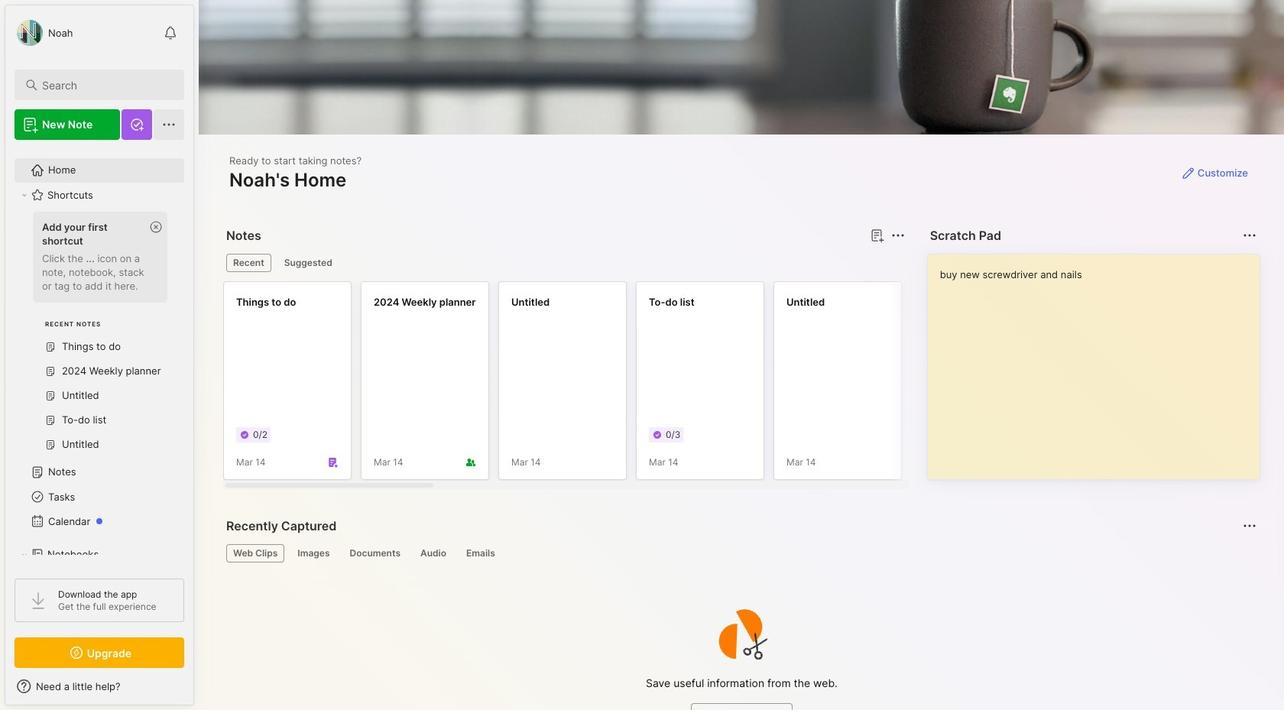 Task type: describe. For each thing, give the bounding box(es) containing it.
2 tab list from the top
[[226, 544, 1255, 563]]

tree inside main element
[[5, 149, 193, 699]]

main element
[[0, 0, 199, 710]]

none search field inside main element
[[42, 76, 170, 94]]

WHAT'S NEW field
[[5, 674, 193, 699]]

Start writing… text field
[[940, 255, 1259, 467]]

1 more actions image from the top
[[1241, 226, 1259, 245]]

more actions image
[[889, 226, 907, 245]]



Task type: locate. For each thing, give the bounding box(es) containing it.
2 more actions image from the top
[[1241, 517, 1259, 535]]

More actions field
[[887, 225, 909, 246], [1239, 225, 1261, 246], [1239, 515, 1261, 537]]

0 vertical spatial tab list
[[226, 254, 903, 272]]

row group
[[223, 281, 1284, 489]]

tab list
[[226, 254, 903, 272], [226, 544, 1255, 563]]

group inside main element
[[15, 207, 175, 466]]

tab
[[226, 254, 271, 272], [277, 254, 339, 272], [226, 544, 285, 563], [291, 544, 337, 563], [343, 544, 407, 563], [414, 544, 453, 563], [459, 544, 502, 563]]

Account field
[[15, 18, 73, 48]]

None search field
[[42, 76, 170, 94]]

0 vertical spatial more actions image
[[1241, 226, 1259, 245]]

1 vertical spatial tab list
[[226, 544, 1255, 563]]

1 vertical spatial more actions image
[[1241, 517, 1259, 535]]

more actions image
[[1241, 226, 1259, 245], [1241, 517, 1259, 535]]

1 tab list from the top
[[226, 254, 903, 272]]

expand notebooks image
[[20, 550, 29, 560]]

group
[[15, 207, 175, 466]]

Search text field
[[42, 78, 170, 93]]

tree
[[5, 149, 193, 699]]

click to collapse image
[[193, 682, 205, 700]]



Task type: vqa. For each thing, say whether or not it's contained in the screenshot.
'tree' inside "Main" element
no



